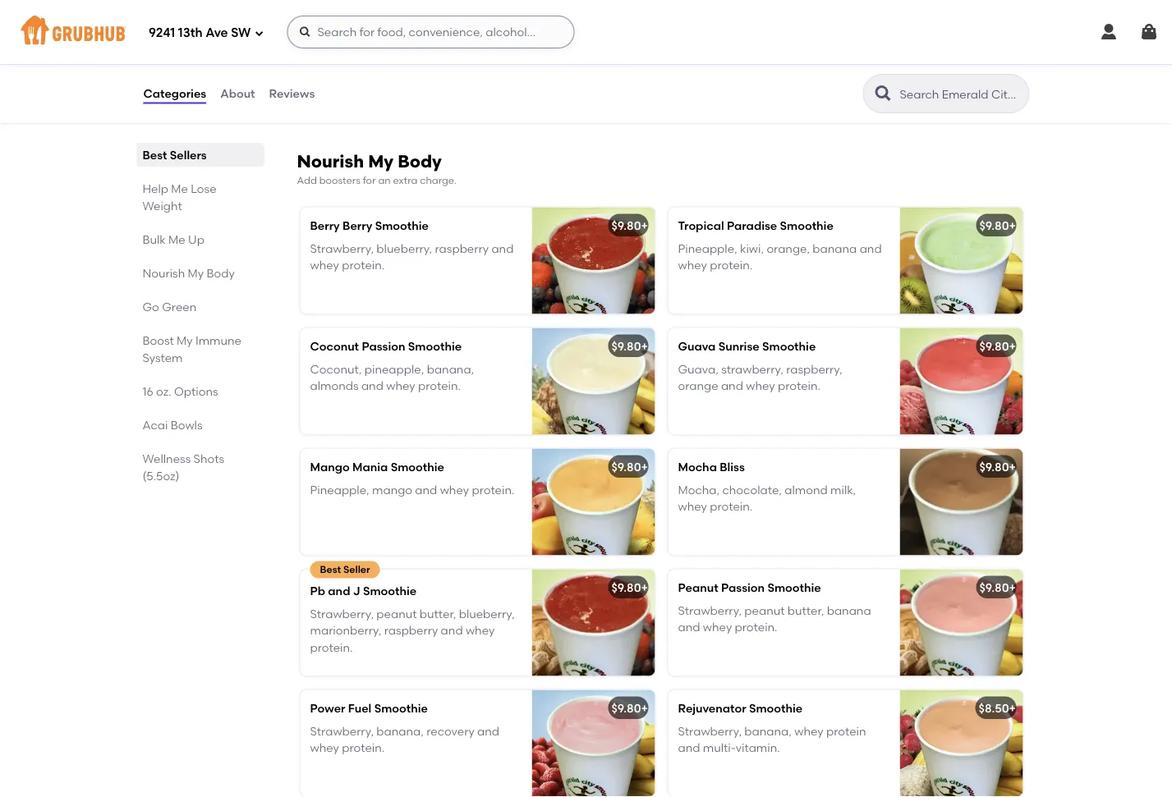 Task type: vqa. For each thing, say whether or not it's contained in the screenshot.


Task type: describe. For each thing, give the bounding box(es) containing it.
marionberry,
[[310, 624, 381, 638]]

categories
[[143, 87, 206, 101]]

guava sunrise smoothie
[[678, 339, 816, 353]]

smoothie for mango mania smoothie
[[391, 460, 444, 474]]

$9.80 + for strawberry, banana, recovery and whey protein.
[[612, 702, 648, 715]]

best for best sellers
[[143, 148, 167, 162]]

tropical paradise smoothie image
[[900, 207, 1023, 314]]

help me lose weight tab
[[143, 180, 258, 214]]

main navigation navigation
[[0, 0, 1172, 64]]

$9.80 for pineapple, kiwi, orange, banana and whey protein.
[[980, 219, 1009, 232]]

sunrise
[[719, 339, 760, 353]]

tropical
[[678, 219, 724, 232]]

about button
[[219, 64, 256, 123]]

smoothie for berry berry smoothie
[[375, 219, 429, 232]]

strawberry, for berry
[[310, 242, 374, 256]]

pineapple, for tropical
[[678, 242, 737, 256]]

protein. inside pineapple, kiwi, orange, banana and whey protein.
[[710, 258, 753, 272]]

+ for pineapple, kiwi, orange, banana and whey protein.
[[1009, 219, 1016, 232]]

banana, inside coconut, pineapple, banana, almonds and whey protein.
[[427, 363, 474, 376]]

mini mass smoothie image
[[532, 10, 655, 117]]

and inside strawberry, banana, whey protein and multi-vitamin.
[[678, 741, 700, 755]]

passion for peanut
[[721, 581, 765, 595]]

9241
[[149, 26, 175, 40]]

pineapple, kiwi, orange, banana and whey protein.
[[678, 242, 882, 272]]

16
[[143, 384, 153, 398]]

$9.80 + for mocha, chocolate, almond milk, whey protein.
[[980, 460, 1016, 474]]

whey inside "guava, strawberry, raspberry, orange and whey protein."
[[746, 379, 775, 393]]

acai bowls
[[143, 418, 203, 432]]

nourish for nourish my body
[[143, 266, 185, 280]]

orange,
[[767, 242, 810, 256]]

flavor,
[[366, 44, 400, 58]]

whey inside pineapple, kiwi, orange, banana and whey protein.
[[678, 258, 707, 272]]

coconut, pineapple, banana, almonds and whey protein.
[[310, 363, 474, 393]]

butter
[[771, 44, 805, 58]]

raspberry,
[[786, 363, 843, 376]]

rejuvenator smoothie image
[[900, 690, 1023, 797]]

my for nourish my body
[[188, 266, 204, 280]]

and inside banana, peanut butter and whey protein.
[[808, 44, 830, 58]]

strawberry, for power
[[310, 725, 374, 739]]

boost my immune system tab
[[143, 332, 258, 366]]

acai bowls tab
[[143, 416, 258, 434]]

cream.
[[397, 61, 436, 75]]

13th
[[178, 26, 203, 40]]

add
[[297, 174, 317, 186]]

mass
[[336, 21, 365, 35]]

bliss
[[720, 460, 745, 474]]

$9.80 for coconut, pineapple, banana, almonds and whey protein.
[[612, 339, 641, 353]]

charge.
[[420, 174, 457, 186]]

strawberry, blueberry, raspberry and whey protein.
[[310, 242, 514, 272]]

choose
[[310, 44, 353, 58]]

smoothie for mini mass smoothie
[[368, 21, 422, 35]]

banana, peanut butter and whey protein.
[[678, 44, 862, 75]]

extra
[[393, 174, 418, 186]]

strawberry, banana, recovery and whey protein.
[[310, 725, 500, 755]]

protein. inside "guava, strawberry, raspberry, orange and whey protein."
[[778, 379, 821, 393]]

protein. inside strawberry, peanut butter, banana and whey protein.
[[735, 621, 778, 635]]

ice
[[378, 61, 394, 75]]

protein. inside 'strawberry, blueberry, raspberry and whey protein.'
[[342, 258, 385, 272]]

categories button
[[143, 64, 207, 123]]

+ for pineapple, mango and whey protein.
[[641, 460, 648, 474]]

whey inside mocha, chocolate, almond milk, whey protein.
[[678, 500, 707, 514]]

whey inside "strawberry, peanut butter, blueberry, marionberry, raspberry and whey protein."
[[466, 624, 495, 638]]

green
[[162, 300, 197, 314]]

bulk
[[143, 232, 166, 246]]

mania
[[352, 460, 388, 474]]

lose
[[191, 182, 216, 196]]

mango
[[310, 460, 350, 474]]

strawberry,
[[721, 363, 783, 376]]

coconut passion smoothie
[[310, 339, 462, 353]]

butter, for banana
[[788, 604, 824, 618]]

boost my immune system
[[143, 334, 241, 365]]

paradise
[[727, 219, 777, 232]]

protein. inside mocha, chocolate, almond milk, whey protein.
[[710, 500, 753, 514]]

+ for coconut, pineapple, banana, almonds and whey protein.
[[641, 339, 648, 353]]

immune
[[195, 334, 241, 347]]

a
[[356, 44, 363, 58]]

mocha bliss
[[678, 460, 745, 474]]

multi-
[[703, 741, 736, 755]]

power
[[310, 702, 345, 715]]

+ for mocha, chocolate, almond milk, whey protein.
[[1009, 460, 1016, 474]]

go green tab
[[143, 298, 258, 315]]

wellness
[[143, 452, 191, 466]]

shots
[[194, 452, 224, 466]]

16 oz. options
[[143, 384, 218, 398]]

2 berry from the left
[[343, 219, 372, 232]]

pineapple, mango and whey protein.
[[310, 483, 515, 497]]

body for nourish my body add boosters for an extra charge.
[[398, 151, 442, 172]]

me for bulk
[[168, 232, 185, 246]]

system
[[143, 351, 183, 365]]

bulk me up
[[143, 232, 204, 246]]

strawberry, banana, whey protein and multi-vitamin.
[[678, 725, 866, 755]]

+ for strawberry, banana, whey protein and multi-vitamin.
[[1009, 702, 1016, 715]]

body for nourish my body
[[207, 266, 235, 280]]

mocha, chocolate, almond milk, whey protein.
[[678, 483, 856, 514]]

protein. inside coconut, pineapple, banana, almonds and whey protein.
[[418, 379, 461, 393]]

nourish my body add boosters for an extra charge.
[[297, 151, 457, 186]]

and inside pineapple, kiwi, orange, banana and whey protein.
[[860, 242, 882, 256]]

coconut
[[310, 339, 359, 353]]

seller
[[343, 564, 370, 576]]

blueberry, inside 'strawberry, blueberry, raspberry and whey protein.'
[[376, 242, 432, 256]]

search icon image
[[874, 84, 893, 104]]

Search for food, convenience, alcohol... search field
[[287, 16, 575, 48]]

pineapple, for mango
[[310, 483, 369, 497]]

an
[[378, 174, 391, 186]]

mini
[[310, 21, 334, 35]]

pb and j smoothie image
[[532, 570, 655, 676]]

milk,
[[831, 483, 856, 497]]

Search Emerald City Smoothie search field
[[898, 86, 1024, 102]]

raspberry inside 'strawberry, blueberry, raspberry and whey protein.'
[[435, 242, 489, 256]]

acai
[[143, 418, 168, 432]]

power fuel smoothie image
[[532, 690, 655, 797]]

banana for peanut passion smoothie
[[827, 604, 871, 618]]

whey inside banana, peanut butter and whey protein.
[[833, 44, 862, 58]]

$9.80 + for strawberry, blueberry, raspberry and whey protein.
[[612, 219, 648, 232]]

+ for strawberry, blueberry, raspberry and whey protein.
[[641, 219, 648, 232]]

sellers
[[170, 148, 207, 162]]

$9.80 for pineapple, mango and whey protein.
[[612, 460, 641, 474]]

guava sunrise smoothie image
[[900, 328, 1023, 435]]

and inside 'strawberry, blueberry, raspberry and whey protein.'
[[492, 242, 514, 256]]

mocha
[[678, 460, 717, 474]]

and inside "guava, strawberry, raspberry, orange and whey protein."
[[721, 379, 743, 393]]

choose a flavor, banana, whey protein and ice cream.
[[310, 44, 482, 75]]

ave
[[206, 26, 228, 40]]

2 horizontal spatial svg image
[[1139, 22, 1159, 42]]

+ for guava, strawberry, raspberry, orange and whey protein.
[[1009, 339, 1016, 353]]



Task type: locate. For each thing, give the bounding box(es) containing it.
mocha,
[[678, 483, 720, 497]]

help me lose weight
[[143, 182, 216, 213]]

0 vertical spatial my
[[368, 151, 394, 172]]

mango
[[372, 483, 412, 497]]

0 horizontal spatial best
[[143, 148, 167, 162]]

about
[[220, 87, 255, 101]]

banana, up vitamin.
[[745, 725, 792, 739]]

smoothie for guava sunrise smoothie
[[762, 339, 816, 353]]

banana, inside strawberry, banana, recovery and whey protein.
[[376, 725, 424, 739]]

1 horizontal spatial butter,
[[788, 604, 824, 618]]

body inside tab
[[207, 266, 235, 280]]

fuel
[[348, 702, 372, 715]]

+ for strawberry, peanut butter, banana and whey protein.
[[1009, 581, 1016, 595]]

my for boost my immune system
[[177, 334, 193, 347]]

my up an at the top
[[368, 151, 394, 172]]

vitamin.
[[736, 741, 780, 755]]

0 vertical spatial me
[[171, 182, 188, 196]]

banana,
[[678, 44, 725, 58]]

weight
[[143, 199, 182, 213]]

0 horizontal spatial passion
[[362, 339, 405, 353]]

almonds
[[310, 379, 359, 393]]

pineapple, down mango
[[310, 483, 369, 497]]

mocha bliss image
[[900, 449, 1023, 556]]

me
[[171, 182, 188, 196], [168, 232, 185, 246]]

strawberry, down power
[[310, 725, 374, 739]]

orange
[[678, 379, 718, 393]]

smoothie up the orange, in the right top of the page
[[780, 219, 834, 232]]

go
[[143, 300, 159, 314]]

body up the extra
[[398, 151, 442, 172]]

sw
[[231, 26, 251, 40]]

protein
[[310, 61, 350, 75], [826, 725, 866, 739]]

my right boost
[[177, 334, 193, 347]]

peanut inside strawberry, peanut butter, banana and whey protein.
[[745, 604, 785, 618]]

mango mania smoothie
[[310, 460, 444, 474]]

chocolate,
[[722, 483, 782, 497]]

1 vertical spatial pineapple,
[[310, 483, 369, 497]]

smoothie
[[368, 21, 422, 35], [375, 219, 429, 232], [780, 219, 834, 232], [408, 339, 462, 353], [762, 339, 816, 353], [391, 460, 444, 474], [768, 581, 821, 595], [363, 584, 417, 598], [374, 702, 428, 715], [749, 702, 803, 715]]

butter, inside strawberry, peanut butter, banana and whey protein.
[[788, 604, 824, 618]]

and inside coconut, pineapple, banana, almonds and whey protein.
[[361, 379, 384, 393]]

strawberry, for peanut
[[678, 604, 742, 618]]

best up pb
[[320, 564, 341, 576]]

best sellers tab
[[143, 146, 258, 163]]

strawberry, peanut butter, banana and whey protein.
[[678, 604, 871, 635]]

banana, peanut butter and whey protein. button
[[668, 10, 1023, 117]]

power fuel smoothie
[[310, 702, 428, 715]]

protein. inside "strawberry, peanut butter, blueberry, marionberry, raspberry and whey protein."
[[310, 641, 353, 655]]

smoothie for power fuel smoothie
[[374, 702, 428, 715]]

peanut down pb and j smoothie
[[376, 607, 417, 621]]

banana
[[813, 242, 857, 256], [827, 604, 871, 618]]

1 horizontal spatial pineapple,
[[678, 242, 737, 256]]

raspberry down charge.
[[435, 242, 489, 256]]

help
[[143, 182, 168, 196]]

0 vertical spatial best
[[143, 148, 167, 162]]

berry berry smoothie
[[310, 219, 429, 232]]

$9.80 + for pineapple, kiwi, orange, banana and whey protein.
[[980, 219, 1016, 232]]

mango mania smoothie image
[[532, 449, 655, 556]]

1 vertical spatial banana
[[827, 604, 871, 618]]

me inside help me lose weight
[[171, 182, 188, 196]]

berry
[[310, 219, 340, 232], [343, 219, 372, 232]]

0 vertical spatial body
[[398, 151, 442, 172]]

passion
[[362, 339, 405, 353], [721, 581, 765, 595]]

me left the up
[[168, 232, 185, 246]]

protein.
[[678, 61, 721, 75], [342, 258, 385, 272], [710, 258, 753, 272], [418, 379, 461, 393], [778, 379, 821, 393], [472, 483, 515, 497], [710, 500, 753, 514], [735, 621, 778, 635], [310, 641, 353, 655], [342, 741, 385, 755]]

$9.80 for strawberry, peanut butter, banana and whey protein.
[[980, 581, 1009, 595]]

reviews
[[269, 87, 315, 101]]

1 vertical spatial nourish
[[143, 266, 185, 280]]

1 vertical spatial body
[[207, 266, 235, 280]]

and inside strawberry, peanut butter, banana and whey protein.
[[678, 621, 700, 635]]

1 horizontal spatial berry
[[343, 219, 372, 232]]

nourish for nourish my body add boosters for an extra charge.
[[297, 151, 364, 172]]

smoothie up flavor,
[[368, 21, 422, 35]]

pineapple, down tropical
[[678, 242, 737, 256]]

0 horizontal spatial nourish
[[143, 266, 185, 280]]

passion up strawberry, peanut butter, banana and whey protein.
[[721, 581, 765, 595]]

16 oz. options tab
[[143, 383, 258, 400]]

0 vertical spatial protein
[[310, 61, 350, 75]]

and inside strawberry, banana, recovery and whey protein.
[[477, 725, 500, 739]]

smoothie up pineapple, mango and whey protein.
[[391, 460, 444, 474]]

strawberry, inside strawberry, peanut butter, banana and whey protein.
[[678, 604, 742, 618]]

$8.50 +
[[979, 702, 1016, 715]]

1 vertical spatial protein
[[826, 725, 866, 739]]

butter, inside "strawberry, peanut butter, blueberry, marionberry, raspberry and whey protein."
[[420, 607, 456, 621]]

0 horizontal spatial protein
[[310, 61, 350, 75]]

nourish
[[297, 151, 364, 172], [143, 266, 185, 280]]

banana, inside strawberry, banana, whey protein and multi-vitamin.
[[745, 725, 792, 739]]

tropical paradise smoothie
[[678, 219, 834, 232]]

strawberry, peanut butter, blueberry, marionberry, raspberry and whey protein.
[[310, 607, 515, 655]]

smoothie for peanut passion smoothie
[[768, 581, 821, 595]]

guava,
[[678, 363, 719, 376]]

banana for tropical paradise smoothie
[[813, 242, 857, 256]]

best seller
[[320, 564, 370, 576]]

1 horizontal spatial best
[[320, 564, 341, 576]]

0 vertical spatial passion
[[362, 339, 405, 353]]

peanut left the butter
[[728, 44, 768, 58]]

1 vertical spatial blueberry,
[[459, 607, 515, 621]]

$9.80 + for strawberry, peanut butter, banana and whey protein.
[[980, 581, 1016, 595]]

$9.80 for guava, strawberry, raspberry, orange and whey protein.
[[980, 339, 1009, 353]]

passion up pineapple, on the top of page
[[362, 339, 405, 353]]

blueberry, inside "strawberry, peanut butter, blueberry, marionberry, raspberry and whey protein."
[[459, 607, 515, 621]]

strawberry, inside strawberry, banana, whey protein and multi-vitamin.
[[678, 725, 742, 739]]

best left sellers
[[143, 148, 167, 162]]

whey inside strawberry, peanut butter, banana and whey protein.
[[703, 621, 732, 635]]

nourish inside nourish my body add boosters for an extra charge.
[[297, 151, 364, 172]]

smoothie up strawberry, peanut butter, banana and whey protein.
[[768, 581, 821, 595]]

peanut for protein.
[[728, 44, 768, 58]]

strawberry, down peanut
[[678, 604, 742, 618]]

kiwi,
[[740, 242, 764, 256]]

smoothie up pineapple, on the top of page
[[408, 339, 462, 353]]

svg image
[[254, 28, 264, 38]]

$9.80 + for coconut, pineapple, banana, almonds and whey protein.
[[612, 339, 648, 353]]

guava
[[678, 339, 716, 353]]

1 vertical spatial my
[[188, 266, 204, 280]]

$9.80 for mocha, chocolate, almond milk, whey protein.
[[980, 460, 1009, 474]]

protein. inside strawberry, banana, recovery and whey protein.
[[342, 741, 385, 755]]

banana, inside choose a flavor, banana, whey protein and ice cream.
[[402, 44, 450, 58]]

2 vertical spatial my
[[177, 334, 193, 347]]

$9.80 + for pineapple, mango and whey protein.
[[612, 460, 648, 474]]

strawberry, inside strawberry, banana, recovery and whey protein.
[[310, 725, 374, 739]]

smoothie up "raspberry,"
[[762, 339, 816, 353]]

peanut inside "strawberry, peanut butter, blueberry, marionberry, raspberry and whey protein."
[[376, 607, 417, 621]]

my inside tab
[[188, 266, 204, 280]]

1 horizontal spatial body
[[398, 151, 442, 172]]

nourish my body
[[143, 266, 235, 280]]

smoothie for tropical paradise smoothie
[[780, 219, 834, 232]]

0 vertical spatial pineapple,
[[678, 242, 737, 256]]

0 vertical spatial blueberry,
[[376, 242, 432, 256]]

options
[[174, 384, 218, 398]]

smoothie up strawberry, banana, recovery and whey protein. on the bottom left
[[374, 702, 428, 715]]

1 vertical spatial raspberry
[[384, 624, 438, 638]]

banana inside strawberry, peanut butter, banana and whey protein.
[[827, 604, 871, 618]]

0 vertical spatial raspberry
[[435, 242, 489, 256]]

+ for strawberry, banana, recovery and whey protein.
[[641, 702, 648, 715]]

nourish up go green
[[143, 266, 185, 280]]

almond
[[785, 483, 828, 497]]

berry berry smoothie image
[[532, 207, 655, 314]]

bulk me up tab
[[143, 231, 258, 248]]

1 horizontal spatial blueberry,
[[459, 607, 515, 621]]

nourish my body tab
[[143, 265, 258, 282]]

peanut
[[678, 581, 718, 595]]

oz.
[[156, 384, 171, 398]]

smoothie right j
[[363, 584, 417, 598]]

me left lose
[[171, 182, 188, 196]]

boosters
[[319, 174, 360, 186]]

1 horizontal spatial nourish
[[297, 151, 364, 172]]

and inside "strawberry, peanut butter, blueberry, marionberry, raspberry and whey protein."
[[441, 624, 463, 638]]

0 horizontal spatial butter,
[[420, 607, 456, 621]]

wellness shots (5.5oz)
[[143, 452, 224, 483]]

0 horizontal spatial berry
[[310, 219, 340, 232]]

0 vertical spatial nourish
[[297, 151, 364, 172]]

9241 13th ave sw
[[149, 26, 251, 40]]

peanut passion smoothie image
[[900, 570, 1023, 676]]

butter,
[[788, 604, 824, 618], [420, 607, 456, 621]]

and
[[808, 44, 830, 58], [353, 61, 375, 75], [492, 242, 514, 256], [860, 242, 882, 256], [361, 379, 384, 393], [721, 379, 743, 393], [415, 483, 437, 497], [328, 584, 350, 598], [678, 621, 700, 635], [441, 624, 463, 638], [477, 725, 500, 739], [678, 741, 700, 755]]

1 vertical spatial best
[[320, 564, 341, 576]]

berry down boosters
[[310, 219, 340, 232]]

smoothie up 'strawberry, blueberry, raspberry and whey protein.'
[[375, 219, 429, 232]]

banana, right pineapple, on the top of page
[[427, 363, 474, 376]]

peanut passion smoothie
[[678, 581, 821, 595]]

boost
[[143, 334, 174, 347]]

pineapple,
[[678, 242, 737, 256], [310, 483, 369, 497]]

1 berry from the left
[[310, 219, 340, 232]]

body inside nourish my body add boosters for an extra charge.
[[398, 151, 442, 172]]

nutty banana smoothie image
[[900, 10, 1023, 117]]

my inside boost my immune system
[[177, 334, 193, 347]]

strawberry, up marionberry,
[[310, 607, 374, 621]]

best for best seller
[[320, 564, 341, 576]]

whey inside strawberry, banana, whey protein and multi-vitamin.
[[795, 725, 824, 739]]

bowls
[[171, 418, 203, 432]]

me inside the bulk me up tab
[[168, 232, 185, 246]]

$9.80 +
[[612, 219, 648, 232], [980, 219, 1016, 232], [612, 339, 648, 353], [980, 339, 1016, 353], [612, 460, 648, 474], [980, 460, 1016, 474], [612, 581, 648, 595], [980, 581, 1016, 595], [612, 702, 648, 715]]

whey inside choose a flavor, banana, whey protein and ice cream.
[[452, 44, 482, 58]]

butter, for blueberry,
[[420, 607, 456, 621]]

strawberry, up multi-
[[678, 725, 742, 739]]

protein. inside banana, peanut butter and whey protein.
[[678, 61, 721, 75]]

$9.80 for strawberry, blueberry, raspberry and whey protein.
[[612, 219, 641, 232]]

$9.80 for strawberry, banana, recovery and whey protein.
[[612, 702, 641, 715]]

coconut passion smoothie image
[[532, 328, 655, 435]]

raspberry
[[435, 242, 489, 256], [384, 624, 438, 638]]

smoothie for coconut passion smoothie
[[408, 339, 462, 353]]

passion for pineapple,
[[362, 339, 405, 353]]

1 horizontal spatial passion
[[721, 581, 765, 595]]

banana, down power fuel smoothie
[[376, 725, 424, 739]]

raspberry inside "strawberry, peanut butter, blueberry, marionberry, raspberry and whey protein."
[[384, 624, 438, 638]]

up
[[188, 232, 204, 246]]

pb
[[310, 584, 325, 598]]

my
[[368, 151, 394, 172], [188, 266, 204, 280], [177, 334, 193, 347]]

protein inside strawberry, banana, whey protein and multi-vitamin.
[[826, 725, 866, 739]]

pineapple,
[[365, 363, 424, 376]]

strawberry, for rejuvenator
[[678, 725, 742, 739]]

0 horizontal spatial body
[[207, 266, 235, 280]]

nourish up boosters
[[297, 151, 364, 172]]

1 horizontal spatial protein
[[826, 725, 866, 739]]

whey inside strawberry, banana, recovery and whey protein.
[[310, 741, 339, 755]]

my for nourish my body add boosters for an extra charge.
[[368, 151, 394, 172]]

rejuvenator
[[678, 702, 746, 715]]

nourish inside tab
[[143, 266, 185, 280]]

recovery
[[427, 725, 475, 739]]

1 vertical spatial passion
[[721, 581, 765, 595]]

1 vertical spatial me
[[168, 232, 185, 246]]

smoothie up strawberry, banana, whey protein and multi-vitamin.
[[749, 702, 803, 715]]

peanut inside banana, peanut butter and whey protein.
[[728, 44, 768, 58]]

1 horizontal spatial svg image
[[1099, 22, 1119, 42]]

strawberry, for pb
[[310, 607, 374, 621]]

peanut for whey
[[745, 604, 785, 618]]

0 horizontal spatial svg image
[[299, 25, 312, 39]]

peanut for raspberry
[[376, 607, 417, 621]]

wellness shots (5.5oz) tab
[[143, 450, 258, 485]]

peanut down peanut passion smoothie
[[745, 604, 785, 618]]

banana, up cream.
[[402, 44, 450, 58]]

0 vertical spatial banana
[[813, 242, 857, 256]]

strawberry, inside 'strawberry, blueberry, raspberry and whey protein.'
[[310, 242, 374, 256]]

protein inside choose a flavor, banana, whey protein and ice cream.
[[310, 61, 350, 75]]

banana inside pineapple, kiwi, orange, banana and whey protein.
[[813, 242, 857, 256]]

berry down the for
[[343, 219, 372, 232]]

me for help
[[171, 182, 188, 196]]

raspberry down pb and j smoothie
[[384, 624, 438, 638]]

strawberry, down berry berry smoothie
[[310, 242, 374, 256]]

+
[[641, 219, 648, 232], [1009, 219, 1016, 232], [641, 339, 648, 353], [1009, 339, 1016, 353], [641, 460, 648, 474], [1009, 460, 1016, 474], [641, 581, 648, 595], [1009, 581, 1016, 595], [641, 702, 648, 715], [1009, 702, 1016, 715]]

blueberry,
[[376, 242, 432, 256], [459, 607, 515, 621]]

rejuvenator smoothie
[[678, 702, 803, 715]]

best inside tab
[[143, 148, 167, 162]]

0 horizontal spatial blueberry,
[[376, 242, 432, 256]]

reviews button
[[268, 64, 316, 123]]

strawberry, inside "strawberry, peanut butter, blueberry, marionberry, raspberry and whey protein."
[[310, 607, 374, 621]]

whey inside coconut, pineapple, banana, almonds and whey protein.
[[386, 379, 415, 393]]

svg image
[[1099, 22, 1119, 42], [1139, 22, 1159, 42], [299, 25, 312, 39]]

my down the up
[[188, 266, 204, 280]]

whey
[[452, 44, 482, 58], [833, 44, 862, 58], [310, 258, 339, 272], [678, 258, 707, 272], [386, 379, 415, 393], [746, 379, 775, 393], [440, 483, 469, 497], [678, 500, 707, 514], [703, 621, 732, 635], [466, 624, 495, 638], [795, 725, 824, 739], [310, 741, 339, 755]]

my inside nourish my body add boosters for an extra charge.
[[368, 151, 394, 172]]

$9.80 + for guava, strawberry, raspberry, orange and whey protein.
[[980, 339, 1016, 353]]

0 horizontal spatial pineapple,
[[310, 483, 369, 497]]

whey inside 'strawberry, blueberry, raspberry and whey protein.'
[[310, 258, 339, 272]]

best sellers
[[143, 148, 207, 162]]

peanut
[[728, 44, 768, 58], [745, 604, 785, 618], [376, 607, 417, 621]]

(5.5oz)
[[143, 469, 179, 483]]

guava, strawberry, raspberry, orange and whey protein.
[[678, 363, 843, 393]]

and inside choose a flavor, banana, whey protein and ice cream.
[[353, 61, 375, 75]]

body down the bulk me up tab
[[207, 266, 235, 280]]

pineapple, inside pineapple, kiwi, orange, banana and whey protein.
[[678, 242, 737, 256]]



